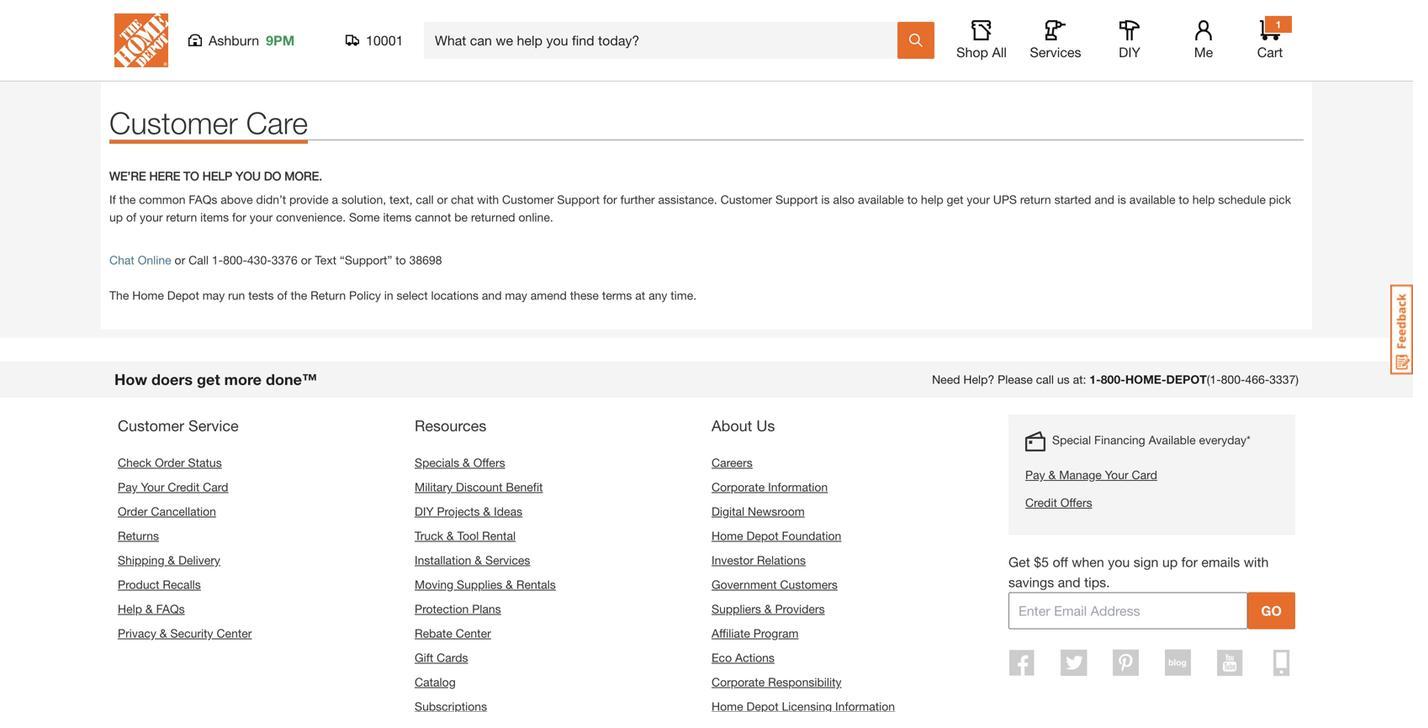 Task type: describe. For each thing, give the bounding box(es) containing it.
tips.
[[1085, 575, 1110, 591]]

how doers get more done™
[[114, 371, 317, 389]]

product recalls link
[[118, 578, 201, 592]]

& for privacy & security center
[[160, 627, 167, 641]]

store
[[265, 27, 291, 41]]

0 horizontal spatial your
[[141, 481, 164, 494]]

1 horizontal spatial of
[[277, 289, 287, 303]]

diy for diy
[[1119, 44, 1141, 60]]

tool
[[457, 529, 479, 543]]

military discount benefit
[[415, 481, 543, 494]]

customer up check
[[118, 417, 184, 435]]

gift
[[415, 651, 434, 665]]

you
[[1108, 555, 1130, 571]]

check order status link
[[118, 456, 222, 470]]

customers
[[780, 578, 838, 592]]

you
[[236, 169, 261, 183]]

assistance.
[[658, 193, 718, 207]]

discount
[[456, 481, 503, 494]]

cart 1
[[1258, 19, 1283, 60]]

us
[[757, 417, 775, 435]]

customer up online.
[[502, 193, 554, 207]]

information
[[768, 481, 828, 494]]

also
[[833, 193, 855, 207]]

eco actions link
[[712, 651, 775, 665]]

3337)
[[1270, 373, 1299, 387]]

to left 38698
[[396, 253, 406, 267]]

rentals
[[517, 578, 556, 592]]

gift cards
[[415, 651, 468, 665]]

card inside pay & manage your card link
[[1132, 468, 1158, 482]]

faqs inside if the common faqs above didn't provide a solution, text, call or chat with customer support for further assistance. customer support is also available to help get your ups return started and is available to help schedule pick up of your return items for your convenience. some items cannot be returned online.
[[189, 193, 217, 207]]

sign
[[1134, 555, 1159, 571]]

chat online link
[[109, 253, 171, 267]]

1 horizontal spatial offers
[[1061, 496, 1093, 510]]

& for truck & tool rental
[[447, 529, 454, 543]]

done™
[[266, 371, 317, 389]]

common
[[139, 193, 186, 207]]

more
[[224, 371, 262, 389]]

0 horizontal spatial get
[[197, 371, 220, 389]]

0 horizontal spatial card
[[203, 481, 228, 494]]

0 vertical spatial offers
[[474, 456, 505, 470]]

me
[[1195, 44, 1214, 60]]

ashburn
[[209, 32, 259, 48]]

the
[[109, 289, 129, 303]]

help & faqs link
[[118, 603, 185, 616]]

diy for diy projects & ideas
[[415, 505, 434, 519]]

foundation
[[782, 529, 842, 543]]

2 support from the left
[[776, 193, 818, 207]]

returned
[[471, 210, 515, 224]]

pay & manage your card link
[[1026, 467, 1251, 484]]

please
[[998, 373, 1033, 387]]

corporate for corporate information
[[712, 481, 765, 494]]

1 horizontal spatial or
[[301, 253, 312, 267]]

relations
[[757, 554, 806, 568]]

return down was
[[207, 27, 238, 41]]

2 may from the left
[[505, 289, 527, 303]]

get inside if the common faqs above didn't provide a solution, text, call or chat with customer support for further assistance. customer support is also available to help get your ups return started and is available to help schedule pick up of your return items for your convenience. some items cannot be returned online.
[[947, 193, 964, 207]]

credit offers
[[1026, 496, 1093, 510]]

0 horizontal spatial services
[[486, 554, 530, 568]]

0 horizontal spatial order
[[118, 505, 148, 519]]

chat
[[109, 253, 134, 267]]

digital
[[712, 505, 745, 519]]

privacy & security center link
[[118, 627, 252, 641]]

home-
[[1126, 373, 1167, 387]]

1 vertical spatial call
[[1036, 373, 1054, 387]]

your down common
[[140, 210, 163, 224]]

returns
[[118, 529, 159, 543]]

services button
[[1029, 20, 1083, 61]]

text
[[315, 253, 337, 267]]

online.
[[519, 210, 553, 224]]

service
[[189, 417, 239, 435]]

and inside if the common faqs above didn't provide a solution, text, call or chat with customer support for further assistance. customer support is also available to help get your ups return started and is available to help schedule pick up of your return items for your convenience. some items cannot be returned online.
[[1095, 193, 1115, 207]]

schedule
[[1219, 193, 1266, 207]]

home depot on facebook image
[[1010, 650, 1035, 677]]

run
[[228, 289, 245, 303]]

started
[[1055, 193, 1092, 207]]

security
[[170, 627, 213, 641]]

services inside services button
[[1030, 44, 1082, 60]]

return down common
[[166, 210, 197, 224]]

government customers link
[[712, 578, 838, 592]]

special financing available everyday*
[[1053, 433, 1251, 447]]

receive
[[308, 27, 345, 41]]

specials
[[415, 456, 460, 470]]

1 horizontal spatial the
[[291, 289, 307, 303]]

0 vertical spatial home
[[132, 289, 164, 303]]

specials & offers
[[415, 456, 505, 470]]

call inside if the common faqs above didn't provide a solution, text, call or chat with customer support for further assistance. customer support is also available to help get your ups return started and is available to help schedule pick up of your return items for your convenience. some items cannot be returned online.
[[416, 193, 434, 207]]

shipping & delivery
[[118, 554, 220, 568]]

special
[[1053, 433, 1091, 447]]

home depot mobile apps image
[[1274, 650, 1291, 677]]

about us
[[712, 417, 775, 435]]

investor relations
[[712, 554, 806, 568]]

to right also
[[908, 193, 918, 207]]

military discount benefit link
[[415, 481, 543, 494]]

suppliers & providers
[[712, 603, 825, 616]]

pay your credit card link
[[118, 481, 228, 494]]

0 horizontal spatial 800-
[[223, 253, 247, 267]]

and inside get $5 off when you sign up for emails with savings and tips.
[[1058, 575, 1081, 591]]

military
[[415, 481, 453, 494]]

up inside if the common faqs above didn't provide a solution, text, call or chat with customer support for further assistance. customer support is also available to help get your ups return started and is available to help schedule pick up of your return items for your convenience. some items cannot be returned online.
[[109, 210, 123, 224]]

1 vertical spatial a
[[255, 27, 261, 41]]

return
[[311, 289, 346, 303]]

help
[[203, 169, 232, 183]]

off
[[1053, 555, 1069, 571]]

these
[[570, 289, 599, 303]]

home depot foundation link
[[712, 529, 842, 543]]

1 available from the left
[[858, 193, 904, 207]]

pay for pay & manage your card
[[1026, 468, 1046, 482]]

depot
[[1167, 373, 1207, 387]]

more.
[[285, 169, 322, 183]]

rebate
[[415, 627, 453, 641]]

further
[[621, 193, 655, 207]]

you
[[109, 27, 129, 41]]

chat
[[451, 193, 474, 207]]

10001
[[366, 32, 403, 48]]

1 vertical spatial for
[[232, 210, 246, 224]]

pick
[[1270, 193, 1292, 207]]

0 vertical spatial order
[[155, 456, 185, 470]]

what if my return was a gift?
[[109, 4, 260, 17]]

& left ideas
[[483, 505, 491, 519]]

ups
[[994, 193, 1017, 207]]

projects
[[437, 505, 480, 519]]

catalog
[[415, 676, 456, 690]]

benefit
[[506, 481, 543, 494]]

truck & tool rental link
[[415, 529, 516, 543]]

locations
[[431, 289, 479, 303]]

returns link
[[118, 529, 159, 543]]

careers link
[[712, 456, 753, 470]]

cannot
[[415, 210, 451, 224]]

eco
[[712, 651, 732, 665]]

home depot foundation
[[712, 529, 842, 543]]

1 horizontal spatial your
[[1105, 468, 1129, 482]]

2 available from the left
[[1130, 193, 1176, 207]]



Task type: vqa. For each thing, say whether or not it's contained in the screenshot.
call
yes



Task type: locate. For each thing, give the bounding box(es) containing it.
0 vertical spatial credit
[[168, 481, 200, 494]]

get left more
[[197, 371, 220, 389]]

800- up run
[[223, 253, 247, 267]]

$5
[[1034, 555, 1049, 571]]

credit down pay & manage your card at bottom right
[[1026, 496, 1058, 510]]

0 vertical spatial call
[[416, 193, 434, 207]]

0 horizontal spatial with
[[477, 193, 499, 207]]

2 is from the left
[[1118, 193, 1127, 207]]

with up the returned
[[477, 193, 499, 207]]

is left also
[[822, 193, 830, 207]]

1 vertical spatial of
[[277, 289, 287, 303]]

pay down check
[[118, 481, 138, 494]]

with inside get $5 off when you sign up for emails with savings and tips.
[[1244, 555, 1269, 571]]

1 vertical spatial up
[[1163, 555, 1178, 571]]

at:
[[1073, 373, 1087, 387]]

0 vertical spatial diy
[[1119, 44, 1141, 60]]

(1-
[[1207, 373, 1221, 387]]

a left store
[[255, 27, 261, 41]]

diy left me
[[1119, 44, 1141, 60]]

items down above in the left of the page
[[200, 210, 229, 224]]

0 horizontal spatial offers
[[474, 456, 505, 470]]

1 vertical spatial corporate
[[712, 676, 765, 690]]

corporate for corporate responsibility
[[712, 676, 765, 690]]

may left amend
[[505, 289, 527, 303]]

1 may from the left
[[203, 289, 225, 303]]

1 vertical spatial with
[[1244, 555, 1269, 571]]

2 horizontal spatial or
[[437, 193, 448, 207]]

return right ups
[[1021, 193, 1052, 207]]

or inside if the common faqs above didn't provide a solution, text, call or chat with customer support for further assistance. customer support is also available to help get your ups return started and is available to help schedule pick up of your return items for your convenience. some items cannot be returned online.
[[437, 193, 448, 207]]

card down status
[[203, 481, 228, 494]]

shop all
[[957, 44, 1007, 60]]

care
[[246, 105, 308, 141]]

1 horizontal spatial services
[[1030, 44, 1082, 60]]

we're here to help you do more.
[[109, 169, 322, 183]]

services
[[1030, 44, 1082, 60], [486, 554, 530, 568]]

diy up the 'truck'
[[415, 505, 434, 519]]

faqs down product recalls link
[[156, 603, 185, 616]]

corporate information link
[[712, 481, 828, 494]]

home depot on twitter image
[[1061, 650, 1087, 677]]

1 horizontal spatial 800-
[[1101, 373, 1126, 387]]

0 horizontal spatial or
[[175, 253, 185, 267]]

& up supplies
[[475, 554, 482, 568]]

was
[[203, 4, 224, 17]]

the right if
[[119, 193, 136, 207]]

depot up investor relations
[[747, 529, 779, 543]]

& for shipping & delivery
[[168, 554, 175, 568]]

0 vertical spatial up
[[109, 210, 123, 224]]

suppliers & providers link
[[712, 603, 825, 616]]

1 vertical spatial 1-
[[1090, 373, 1101, 387]]

up right sign
[[1163, 555, 1178, 571]]

at
[[636, 289, 646, 303]]

product recalls
[[118, 578, 201, 592]]

for left emails
[[1182, 555, 1198, 571]]

0 vertical spatial of
[[126, 210, 136, 224]]

in
[[384, 289, 393, 303]]

1 horizontal spatial and
[[1058, 575, 1081, 591]]

a right was
[[227, 4, 234, 17]]

up inside get $5 off when you sign up for emails with savings and tips.
[[1163, 555, 1178, 571]]

800- right depot
[[1221, 373, 1246, 387]]

2 center from the left
[[456, 627, 491, 641]]

and right started
[[1095, 193, 1115, 207]]

and down off
[[1058, 575, 1081, 591]]

customer right assistance.
[[721, 193, 773, 207]]

protection
[[415, 603, 469, 616]]

offers up discount
[[474, 456, 505, 470]]

a right provide
[[332, 193, 338, 207]]

What can we help you find today? search field
[[435, 23, 897, 58]]

& left rentals
[[506, 578, 513, 592]]

catalog link
[[415, 676, 456, 690]]

if the common faqs above didn't provide a solution, text, call or chat with customer support for further assistance. customer support is also available to help get your ups return started and is available to help schedule pick up of your return items for your convenience. some items cannot be returned online.
[[109, 193, 1292, 224]]

resources
[[415, 417, 487, 435]]

rebate center link
[[415, 627, 491, 641]]

home depot blog image
[[1165, 650, 1191, 677]]

1 horizontal spatial items
[[383, 210, 412, 224]]

diy projects & ideas link
[[415, 505, 523, 519]]

of inside if the common faqs above didn't provide a solution, text, call or chat with customer support for further assistance. customer support is also available to help get your ups return started and is available to help schedule pick up of your return items for your convenience. some items cannot be returned online.
[[126, 210, 136, 224]]

for inside get $5 off when you sign up for emails with savings and tips.
[[1182, 555, 1198, 571]]

2 horizontal spatial and
[[1095, 193, 1115, 207]]

available right started
[[1130, 193, 1176, 207]]

your up "order cancellation" link on the left of page
[[141, 481, 164, 494]]

pay your credit card
[[118, 481, 228, 494]]

1- right call
[[212, 253, 223, 267]]

1-
[[212, 253, 223, 267], [1090, 373, 1101, 387]]

installation & services link
[[415, 554, 530, 568]]

faqs down to
[[189, 193, 217, 207]]

1 vertical spatial offers
[[1061, 496, 1093, 510]]

call up cannot
[[416, 193, 434, 207]]

terms
[[602, 289, 632, 303]]

to right store
[[294, 27, 305, 41]]

of down we're
[[126, 210, 136, 224]]

credit offers link
[[1026, 494, 1251, 512]]

may left run
[[203, 289, 225, 303]]

0 horizontal spatial may
[[203, 289, 225, 303]]

1 vertical spatial faqs
[[156, 603, 185, 616]]

didn't
[[256, 193, 286, 207]]

0 horizontal spatial of
[[126, 210, 136, 224]]

466-
[[1246, 373, 1270, 387]]

1 horizontal spatial get
[[947, 193, 964, 207]]

cancellation
[[151, 505, 216, 519]]

order up returns link
[[118, 505, 148, 519]]

the inside if the common faqs above didn't provide a solution, text, call or chat with customer support for further assistance. customer support is also available to help get your ups return started and is available to help schedule pick up of your return items for your convenience. some items cannot be returned online.
[[119, 193, 136, 207]]

diy button
[[1103, 20, 1157, 61]]

& inside pay & manage your card link
[[1049, 468, 1056, 482]]

help left schedule
[[1193, 193, 1215, 207]]

call left us
[[1036, 373, 1054, 387]]

of right tests
[[277, 289, 287, 303]]

a
[[227, 4, 234, 17], [255, 27, 261, 41], [332, 193, 338, 207]]

1 horizontal spatial 1-
[[1090, 373, 1101, 387]]

1 horizontal spatial faqs
[[189, 193, 217, 207]]

actions
[[735, 651, 775, 665]]

1 vertical spatial get
[[197, 371, 220, 389]]

manage
[[1060, 468, 1102, 482]]

corporate down eco actions link at the right bottom of the page
[[712, 676, 765, 690]]

ideas
[[494, 505, 523, 519]]

& for installation & services
[[475, 554, 482, 568]]

protection plans link
[[415, 603, 501, 616]]

help left ups
[[921, 193, 944, 207]]

with right emails
[[1244, 555, 1269, 571]]

to
[[241, 27, 252, 41], [294, 27, 305, 41], [908, 193, 918, 207], [1179, 193, 1190, 207], [396, 253, 406, 267]]

0 horizontal spatial for
[[232, 210, 246, 224]]

the
[[119, 193, 136, 207], [291, 289, 307, 303]]

go button
[[1248, 593, 1296, 630]]

do
[[264, 169, 281, 183]]

1 horizontal spatial home
[[712, 529, 744, 543]]

1 center from the left
[[217, 627, 252, 641]]

1 support from the left
[[557, 193, 600, 207]]

0 horizontal spatial diy
[[415, 505, 434, 519]]

about
[[712, 417, 753, 435]]

privacy
[[118, 627, 156, 641]]

your left ups
[[967, 193, 990, 207]]

return right my
[[169, 4, 200, 17]]

0 horizontal spatial faqs
[[156, 603, 185, 616]]

home depot on youtube image
[[1217, 650, 1243, 677]]

0 vertical spatial and
[[1095, 193, 1115, 207]]

delivery
[[178, 554, 220, 568]]

up down if
[[109, 210, 123, 224]]

0 horizontal spatial items
[[200, 210, 229, 224]]

1 horizontal spatial help
[[1193, 193, 1215, 207]]

& for specials & offers
[[463, 456, 470, 470]]

to down gift?
[[241, 27, 252, 41]]

your down what if my return was a gift?
[[181, 27, 204, 41]]

get
[[947, 193, 964, 207], [197, 371, 220, 389]]

0 horizontal spatial support
[[557, 193, 600, 207]]

& down government customers
[[765, 603, 772, 616]]

& for help & faqs
[[146, 603, 153, 616]]

0 horizontal spatial home
[[132, 289, 164, 303]]

0 horizontal spatial is
[[822, 193, 830, 207]]

1 horizontal spatial credit
[[1026, 496, 1058, 510]]

1 vertical spatial the
[[291, 289, 307, 303]]

1 horizontal spatial up
[[1163, 555, 1178, 571]]

truck & tool rental
[[415, 529, 516, 543]]

some
[[349, 210, 380, 224]]

0 vertical spatial corporate
[[712, 481, 765, 494]]

1 horizontal spatial call
[[1036, 373, 1054, 387]]

return
[[169, 4, 200, 17], [207, 27, 238, 41], [1021, 193, 1052, 207], [166, 210, 197, 224]]

1 corporate from the top
[[712, 481, 765, 494]]

0 horizontal spatial 1-
[[212, 253, 223, 267]]

home right the
[[132, 289, 164, 303]]

your down didn't
[[250, 210, 273, 224]]

1 horizontal spatial for
[[603, 193, 617, 207]]

card up credit offers link
[[1132, 468, 1158, 482]]

when
[[1072, 555, 1105, 571]]

0 horizontal spatial up
[[109, 210, 123, 224]]

shop
[[957, 44, 989, 60]]

2 vertical spatial and
[[1058, 575, 1081, 591]]

services right all
[[1030, 44, 1082, 60]]

what
[[109, 4, 137, 17]]

& right privacy
[[160, 627, 167, 641]]

0 horizontal spatial help
[[921, 193, 944, 207]]

the left return
[[291, 289, 307, 303]]

1 horizontal spatial center
[[456, 627, 491, 641]]

1- right at:
[[1090, 373, 1101, 387]]

800- right at:
[[1101, 373, 1126, 387]]

recalls
[[163, 578, 201, 592]]

government
[[712, 578, 777, 592]]

1 vertical spatial and
[[482, 289, 502, 303]]

1 items from the left
[[200, 210, 229, 224]]

customer up here
[[109, 105, 238, 141]]

1 horizontal spatial with
[[1244, 555, 1269, 571]]

home depot on pinterest image
[[1113, 650, 1139, 677]]

Enter Email Address text field
[[1009, 593, 1248, 630]]

check order status
[[118, 456, 222, 470]]

1 horizontal spatial support
[[776, 193, 818, 207]]

your
[[1105, 468, 1129, 482], [141, 481, 164, 494]]

0 vertical spatial with
[[477, 193, 499, 207]]

cart
[[1258, 44, 1283, 60]]

center right security
[[217, 627, 252, 641]]

0 horizontal spatial available
[[858, 193, 904, 207]]

0 vertical spatial faqs
[[189, 193, 217, 207]]

1 vertical spatial credit
[[1026, 496, 1058, 510]]

1 vertical spatial diy
[[415, 505, 434, 519]]

1 horizontal spatial depot
[[747, 529, 779, 543]]

the home depot logo image
[[114, 13, 168, 67]]

0 horizontal spatial call
[[416, 193, 434, 207]]

& up recalls
[[168, 554, 175, 568]]

1 horizontal spatial a
[[255, 27, 261, 41]]

1 vertical spatial depot
[[747, 529, 779, 543]]

& up military discount benefit
[[463, 456, 470, 470]]

up
[[109, 210, 123, 224], [1163, 555, 1178, 571]]

pay up 'credit offers'
[[1026, 468, 1046, 482]]

1 help from the left
[[921, 193, 944, 207]]

to left schedule
[[1179, 193, 1190, 207]]

your down financing
[[1105, 468, 1129, 482]]

policy
[[349, 289, 381, 303]]

savings
[[1009, 575, 1055, 591]]

0 horizontal spatial pay
[[118, 481, 138, 494]]

product
[[118, 578, 159, 592]]

& left manage
[[1049, 468, 1056, 482]]

feedback link image
[[1391, 284, 1414, 375]]

2 items from the left
[[383, 210, 412, 224]]

support left also
[[776, 193, 818, 207]]

help
[[118, 603, 142, 616]]

order up "pay your credit card"
[[155, 456, 185, 470]]

2 vertical spatial for
[[1182, 555, 1198, 571]]

2 horizontal spatial for
[[1182, 555, 1198, 571]]

investor relations link
[[712, 554, 806, 568]]

2 help from the left
[[1193, 193, 1215, 207]]

& for suppliers & providers
[[765, 603, 772, 616]]

is
[[822, 193, 830, 207], [1118, 193, 1127, 207]]

center down the plans
[[456, 627, 491, 641]]

0 vertical spatial a
[[227, 4, 234, 17]]

pay for pay your credit card
[[118, 481, 138, 494]]

protection plans
[[415, 603, 501, 616]]

corporate information
[[712, 481, 828, 494]]

to
[[184, 169, 199, 183]]

2 vertical spatial a
[[332, 193, 338, 207]]

suppliers
[[712, 603, 761, 616]]

help?
[[964, 373, 995, 387]]

services down rental
[[486, 554, 530, 568]]

newsroom
[[748, 505, 805, 519]]

2 horizontal spatial 800-
[[1221, 373, 1246, 387]]

0 horizontal spatial center
[[217, 627, 252, 641]]

for left further
[[603, 193, 617, 207]]

1 horizontal spatial pay
[[1026, 468, 1046, 482]]

is right started
[[1118, 193, 1127, 207]]

& right the help
[[146, 603, 153, 616]]

0 horizontal spatial and
[[482, 289, 502, 303]]

and right locations
[[482, 289, 502, 303]]

2 horizontal spatial a
[[332, 193, 338, 207]]

0 horizontal spatial a
[[227, 4, 234, 17]]

convenience.
[[276, 210, 346, 224]]

0 vertical spatial depot
[[167, 289, 199, 303]]

or up cannot
[[437, 193, 448, 207]]

or left call
[[175, 253, 185, 267]]

credit up cancellation
[[168, 481, 200, 494]]

items down 'text,' on the top
[[383, 210, 412, 224]]

items
[[200, 210, 229, 224], [383, 210, 412, 224]]

for down above in the left of the page
[[232, 210, 246, 224]]

1 vertical spatial order
[[118, 505, 148, 519]]

offers down manage
[[1061, 496, 1093, 510]]

1 vertical spatial home
[[712, 529, 744, 543]]

offers
[[474, 456, 505, 470], [1061, 496, 1093, 510]]

text,
[[390, 193, 413, 207]]

0 vertical spatial the
[[119, 193, 136, 207]]

or left text
[[301, 253, 312, 267]]

1 is from the left
[[822, 193, 830, 207]]

need
[[932, 373, 961, 387]]

me button
[[1177, 20, 1231, 61]]

digital newsroom
[[712, 505, 805, 519]]

0 vertical spatial for
[[603, 193, 617, 207]]

corporate down careers link
[[712, 481, 765, 494]]

0 vertical spatial services
[[1030, 44, 1082, 60]]

& for pay & manage your card
[[1049, 468, 1056, 482]]

10001 button
[[346, 32, 404, 49]]

0 vertical spatial get
[[947, 193, 964, 207]]

available right also
[[858, 193, 904, 207]]

with inside if the common faqs above didn't provide a solution, text, call or chat with customer support for further assistance. customer support is also available to help get your ups return started and is available to help schedule pick up of your return items for your convenience. some items cannot be returned online.
[[477, 193, 499, 207]]

get left ups
[[947, 193, 964, 207]]

0 horizontal spatial credit
[[168, 481, 200, 494]]

check
[[118, 456, 152, 470]]

store
[[349, 27, 377, 41]]

home down digital
[[712, 529, 744, 543]]

0 horizontal spatial the
[[119, 193, 136, 207]]

1 horizontal spatial card
[[1132, 468, 1158, 482]]

if
[[109, 193, 116, 207]]

1 horizontal spatial available
[[1130, 193, 1176, 207]]

& left tool
[[447, 529, 454, 543]]

available
[[858, 193, 904, 207], [1130, 193, 1176, 207]]

may
[[203, 289, 225, 303], [505, 289, 527, 303]]

doers
[[151, 371, 193, 389]]

depot down call
[[167, 289, 199, 303]]

2 corporate from the top
[[712, 676, 765, 690]]

support left further
[[557, 193, 600, 207]]

plans
[[472, 603, 501, 616]]

diy inside button
[[1119, 44, 1141, 60]]

1 horizontal spatial order
[[155, 456, 185, 470]]

a inside if the common faqs above didn't provide a solution, text, call or chat with customer support for further assistance. customer support is also available to help get your ups return started and is available to help schedule pick up of your return items for your convenience. some items cannot be returned online.
[[332, 193, 338, 207]]



